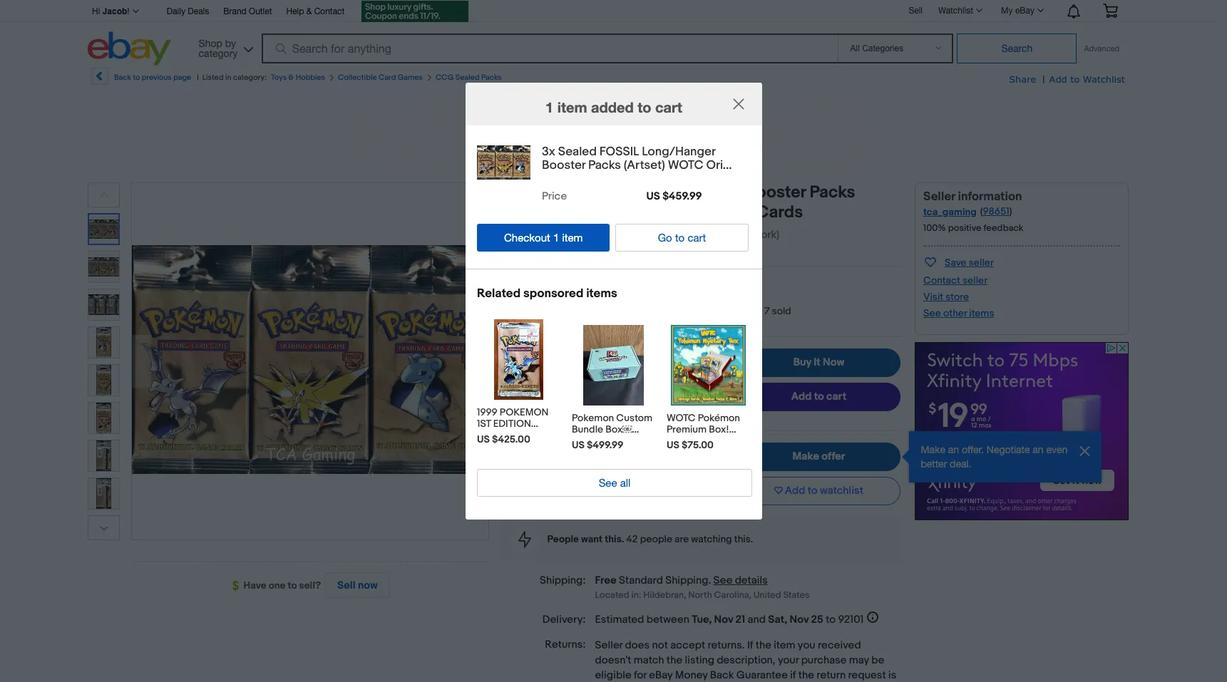 Task type: describe. For each thing, give the bounding box(es) containing it.
in right the watched
[[565, 248, 573, 260]]

2 horizontal spatial +
[[690, 228, 697, 242]]

get
[[523, 228, 540, 242]]

brand outlet link
[[224, 4, 272, 20]]

& inside wotc pokémon premium box! vintage booster packs & cards! read for details
[[696, 447, 703, 459]]

us $425.00
[[477, 433, 530, 445]]

advanced
[[1085, 44, 1120, 53]]

if
[[642, 379, 647, 392]]

dollar sign image
[[232, 581, 244, 592]]

items inside contact seller visit store see other items
[[970, 308, 995, 320]]

watchlist link
[[931, 2, 990, 19]]

contact inside help & contact link
[[314, 6, 345, 16]]

wotc inside 3x sealed fossil long/hanger booster packs (artset) wotc ori...
[[668, 158, 704, 172]]

for inside wotc pokémon premium box! vintage booster packs & cards! read for details
[[693, 458, 704, 470]]

& right toys
[[289, 73, 294, 82]]

quantity
[[677, 305, 713, 318]]

3x sealed fossil long/hanger booster packs (artset) wotc original pokemon cards image
[[477, 145, 531, 180]]

1 horizontal spatial |
[[1043, 73, 1046, 86]]

for inside seller does not accept returns. if the item you received doesn't match the listing description, your purchase may be eligible for
[[634, 670, 647, 683]]

have
[[244, 580, 267, 592]]

account navigation
[[88, 0, 1129, 24]]

add inside share | add to watchlist
[[1050, 73, 1068, 85]]

to inside button
[[808, 485, 818, 498]]

21
[[736, 614, 746, 627]]

be
[[872, 655, 885, 668]]

back to previous page link
[[90, 68, 191, 90]]

back to previous page
[[114, 73, 191, 82]]

go
[[658, 231, 672, 243]]

ebay
[[1016, 6, 1035, 16]]

ori...
[[706, 158, 732, 172]]

related
[[477, 286, 521, 300]]

add for add to cart
[[792, 390, 812, 404]]

0 horizontal spatial the
[[575, 248, 590, 260]]

us for pokemon custom bundle box￼ vintage + 5 packs 2xgraded slabs, cards & more - wotc
[[572, 439, 585, 451]]

original
[[616, 203, 678, 223]]

located in: hildebran, north carolina, united states
[[595, 590, 810, 602]]

in right the listed
[[225, 73, 231, 82]]

fossil for original
[[582, 183, 637, 203]]

booster for ori...
[[542, 158, 586, 172]]

wotc inside the 1999 pokemon 1st edition fossil booster pack trading cards wotc new sealed
[[513, 452, 542, 465]]

eligible
[[595, 670, 632, 683]]

buy it now
[[794, 356, 845, 370]]

6
[[712, 379, 719, 392]]

trading
[[505, 441, 548, 453]]

contact seller link
[[924, 275, 988, 287]]

3x for ori...
[[542, 145, 555, 159]]

2 this. from the left
[[735, 534, 754, 546]]

1 item added to cart document
[[466, 82, 762, 520]]

match
[[634, 655, 665, 668]]

long/hanger for original
[[640, 183, 742, 203]]

picture 2 of 9 image
[[88, 252, 119, 283]]

$459.99 inside 1 item added to cart document
[[663, 189, 702, 203]]

make for make offer
[[793, 450, 820, 464]]

2 vertical spatial see
[[714, 574, 733, 588]]

accept
[[671, 640, 706, 653]]

tue,
[[692, 614, 712, 627]]

paid
[[650, 379, 671, 392]]

daily deals
[[167, 6, 209, 16]]

cart for go
[[688, 231, 706, 243]]

more
[[611, 458, 635, 470]]

paypal
[[668, 392, 700, 406]]

in left full
[[674, 379, 682, 392]]

98651 link
[[984, 205, 1010, 218]]

north
[[689, 590, 713, 602]]

watchlist inside share | add to watchlist
[[1084, 73, 1126, 85]]

see all
[[599, 477, 631, 489]]

now
[[823, 356, 845, 370]]

united
[[754, 590, 782, 602]]

daily
[[167, 6, 185, 16]]

wotc inside wotc pokémon premium box! vintage booster packs & cards! read for details
[[667, 412, 696, 424]]

games
[[398, 73, 423, 82]]

sell now link
[[321, 574, 391, 599]]

to right back
[[133, 73, 140, 82]]

your shopping cart image
[[1103, 4, 1120, 18]]

people
[[548, 534, 579, 546]]

information
[[959, 190, 1023, 204]]

picture 5 of 9 image
[[88, 365, 119, 396]]

25
[[812, 614, 824, 627]]

42
[[627, 534, 638, 546]]

sell for sell
[[909, 5, 923, 15]]

checkout 1 item link
[[477, 223, 610, 251]]

last
[[592, 248, 609, 260]]

category:
[[233, 73, 267, 82]]

located
[[595, 590, 630, 602]]

brand outlet
[[224, 6, 272, 16]]

best
[[525, 443, 547, 457]]

1 this. from the left
[[605, 534, 624, 546]]

0 horizontal spatial |
[[197, 73, 199, 82]]

help & contact
[[286, 6, 345, 16]]

to right "one"
[[288, 580, 297, 592]]

1 nov from the left
[[715, 614, 734, 627]]

us for price
[[646, 189, 660, 203]]

have one to sell?
[[244, 580, 321, 592]]

(artset) for original
[[502, 203, 560, 223]]

booster inside wotc pokémon premium box! vintage booster packs & cards! read for details
[[704, 435, 740, 447]]

/
[[758, 305, 763, 318]]

people
[[641, 534, 673, 546]]

2 an from the left
[[1033, 444, 1044, 456]]

packs inside 3x sealed fossil long/hanger booster packs (artset) wotc ori...
[[588, 158, 621, 172]]

seller for information
[[924, 190, 956, 204]]

5
[[618, 435, 624, 447]]

100%
[[924, 223, 947, 234]]

on
[[603, 392, 616, 406]]

none submit inside banner
[[958, 34, 1078, 64]]

you
[[502, 228, 521, 242]]

1999
[[477, 406, 497, 418]]

sat,
[[769, 614, 788, 627]]

help & contact link
[[286, 4, 345, 20]]

92101
[[839, 614, 864, 627]]

.
[[709, 574, 712, 588]]

hours
[[625, 248, 650, 260]]

states
[[784, 590, 810, 602]]

vintage for $75.00
[[667, 435, 702, 447]]

sealed
[[501, 464, 536, 476]]

items inside 1 item added to cart document
[[586, 286, 617, 300]]

2xgraded
[[572, 447, 617, 459]]

with
[[646, 392, 666, 406]]

returns:
[[545, 639, 586, 652]]

banner containing sell
[[88, 0, 1129, 69]]

3
[[516, 248, 521, 260]]

visit
[[924, 291, 944, 303]]

store
[[946, 291, 970, 303]]

previous
[[142, 73, 172, 82]]

are
[[675, 534, 689, 546]]

in left 6
[[702, 379, 710, 392]]

pack
[[477, 441, 503, 453]]

cards
[[477, 452, 511, 465]]

1 an from the left
[[949, 444, 960, 456]]

1 item added to cart dialog
[[0, 0, 1228, 683]]

to right 25
[[826, 614, 836, 627]]

in:
[[632, 590, 642, 602]]

us up no
[[585, 349, 609, 371]]

sell?
[[299, 580, 321, 592]]

slabs,
[[620, 447, 647, 459]]

1 horizontal spatial the
[[667, 655, 683, 668]]

make an offer. negotiate an even better deal.
[[921, 444, 1068, 470]]

free
[[595, 574, 617, 588]]

better
[[921, 459, 948, 470]]

| listed in category:
[[197, 73, 267, 82]]

you
[[798, 640, 816, 653]]

cards for booster
[[757, 203, 804, 223]]

pokémon
[[698, 412, 740, 424]]

to right go in the top right of the page
[[675, 231, 685, 243]]



Task type: vqa. For each thing, say whether or not it's contained in the screenshot.
(4)
no



Task type: locate. For each thing, give the bounding box(es) containing it.
contact right help
[[314, 6, 345, 16]]

banner
[[88, 0, 1129, 69]]

0 vertical spatial the
[[575, 248, 590, 260]]

fossil inside the '3x sealed fossil long/hanger booster packs (artset) wotc original pokemon cards you get 3x packs (lapras + aerodactyl + zapdos artwork)'
[[582, 183, 637, 203]]

interest
[[602, 379, 639, 392]]

tca_gaming
[[924, 206, 977, 218]]

0 horizontal spatial contact
[[314, 6, 345, 16]]

Quantity: text field
[[595, 300, 627, 323]]

+ left the 5
[[609, 435, 616, 447]]

contact up visit store link
[[924, 275, 961, 287]]

make offer link
[[737, 443, 901, 472]]

wotc down booster
[[513, 452, 542, 465]]

one
[[269, 580, 286, 592]]

$425.00
[[492, 433, 530, 445]]

save seller
[[945, 257, 994, 269]]

2 horizontal spatial cart
[[827, 390, 847, 404]]

packs inside pokemon custom bundle box￼ vintage + 5 packs 2xgraded slabs, cards & more - wotc
[[626, 435, 653, 447]]

long/hanger inside the '3x sealed fossil long/hanger booster packs (artset) wotc original pokemon cards you get 3x packs (lapras + aerodactyl + zapdos artwork)'
[[640, 183, 742, 203]]

watchlist inside account navigation
[[939, 6, 974, 16]]

add right the "share"
[[1050, 73, 1068, 85]]

advertisement region for listed in category:
[[349, 104, 868, 168]]

delivery:
[[543, 614, 586, 627]]

condition:
[[535, 280, 586, 293]]

sealed for ccg sealed packs
[[456, 73, 480, 82]]

sell left "watchlist" link
[[909, 5, 923, 15]]

see inside "link"
[[599, 477, 617, 489]]

seller inside seller information tca_gaming ( 98651 ) 100% positive feedback
[[924, 190, 956, 204]]

item up "3 watched in the last 24 hours"
[[562, 231, 583, 243]]

sell
[[909, 5, 923, 15], [337, 579, 356, 593]]

24
[[611, 248, 622, 260]]

limited
[[641, 305, 675, 318]]

wotc
[[668, 158, 704, 172], [564, 203, 613, 223], [667, 412, 696, 424], [513, 452, 542, 465], [572, 470, 601, 482]]

1 horizontal spatial +
[[624, 228, 631, 242]]

us down '1st'
[[477, 433, 490, 445]]

1 horizontal spatial make
[[921, 444, 946, 456]]

people want this. 42 people are watching this.
[[548, 534, 754, 546]]

(artset) for ori...
[[624, 158, 665, 172]]

sealed
[[456, 73, 480, 82], [558, 145, 597, 159], [524, 183, 578, 203], [656, 280, 687, 292]]

1 horizontal spatial for
[[693, 458, 704, 470]]

booster up the price
[[542, 158, 586, 172]]

picture 7 of 9 image
[[88, 441, 119, 472]]

2 vertical spatial 3x
[[542, 228, 554, 242]]

1 horizontal spatial booster
[[704, 435, 740, 447]]

1 horizontal spatial (artset)
[[624, 158, 665, 172]]

1 vertical spatial advertisement region
[[915, 342, 1129, 521]]

$75.00
[[682, 439, 714, 451]]

long/hanger down ori...
[[640, 183, 742, 203]]

0 vertical spatial add
[[1050, 73, 1068, 85]]

purchase
[[802, 655, 847, 668]]

1 vertical spatial seller
[[595, 640, 623, 653]]

sealed right ccg
[[456, 73, 480, 82]]

long/hanger for ori...
[[642, 145, 715, 159]]

1 vertical spatial (artset)
[[502, 203, 560, 223]]

pokemon
[[500, 406, 549, 418]]

& inside pokemon custom bundle box￼ vintage + 5 packs 2xgraded slabs, cards & more - wotc
[[602, 458, 609, 470]]

save
[[945, 257, 967, 269]]

0 vertical spatial cards
[[757, 203, 804, 223]]

make up "better"
[[921, 444, 946, 456]]

1 horizontal spatial cart
[[688, 231, 706, 243]]

offer.
[[963, 444, 985, 456]]

1 horizontal spatial advertisement region
[[915, 342, 1129, 521]]

wotc down paypal
[[667, 412, 696, 424]]

add for add to watchlist
[[785, 485, 806, 498]]

sell for sell now
[[337, 579, 356, 593]]

the left the last
[[575, 248, 590, 260]]

fossil inside 3x sealed fossil long/hanger booster packs (artset) wotc ori...
[[600, 145, 639, 159]]

0 horizontal spatial items
[[586, 286, 617, 300]]

booster
[[511, 429, 557, 441]]

the right if
[[756, 640, 772, 653]]

0 vertical spatial us $459.99
[[646, 189, 702, 203]]

seller for contact
[[963, 275, 988, 287]]

cart inside go to cart link
[[688, 231, 706, 243]]

ccg sealed packs link
[[436, 73, 502, 82]]

1 vintage from the left
[[572, 435, 607, 447]]

0 vertical spatial booster
[[542, 158, 586, 172]]

bundle
[[572, 423, 603, 436]]

contact seller visit store see other items
[[924, 275, 995, 320]]

packs
[[482, 73, 502, 82], [588, 158, 621, 172], [810, 183, 856, 203], [556, 228, 585, 242], [626, 435, 653, 447], [667, 447, 693, 459]]

collectible card games link
[[338, 73, 423, 82]]

1 horizontal spatial nov
[[790, 614, 809, 627]]

checkout 1 item
[[504, 231, 583, 243]]

item inside seller does not accept returns. if the item you received doesn't match the listing description, your purchase may be eligible for
[[774, 640, 796, 653]]

0 horizontal spatial an
[[949, 444, 960, 456]]

and
[[748, 614, 766, 627]]

returns.
[[708, 640, 745, 653]]

2 vertical spatial add
[[785, 485, 806, 498]]

sealed inside the '3x sealed fossil long/hanger booster packs (artset) wotc original pokemon cards you get 3x packs (lapras + aerodactyl + zapdos artwork)'
[[524, 183, 578, 203]]

us up aerodactyl
[[646, 189, 660, 203]]

watchlist right sell link
[[939, 6, 974, 16]]

| left the listed
[[197, 73, 199, 82]]

2 nov from the left
[[790, 614, 809, 627]]

us $459.99 up if
[[585, 349, 681, 371]]

+ left zapdos
[[690, 228, 697, 242]]

artwork)
[[739, 228, 780, 242]]

2 vertical spatial cart
[[827, 390, 847, 404]]

brand
[[224, 6, 247, 16]]

us for wotc pokémon premium box! vintage booster packs & cards! read for details
[[667, 439, 680, 451]]

make for make an offer. negotiate an even better deal.
[[921, 444, 946, 456]]

deal.
[[950, 459, 972, 470]]

make left offer
[[793, 450, 820, 464]]

1 horizontal spatial vintage
[[667, 435, 702, 447]]

add down the make offer link at the right
[[785, 485, 806, 498]]

us
[[646, 189, 660, 203], [585, 349, 609, 371], [477, 433, 490, 445], [572, 439, 585, 451], [667, 439, 680, 451]]

items right other at the right of the page
[[970, 308, 995, 320]]

1 horizontal spatial pokemon
[[681, 203, 753, 223]]

1 up the watched
[[553, 231, 559, 243]]

0 horizontal spatial booster
[[542, 158, 586, 172]]

to down buy it now link
[[815, 390, 825, 404]]

sealed inside 3x sealed fossil long/hanger booster packs (artset) wotc ori...
[[558, 145, 597, 159]]

1 horizontal spatial see
[[714, 574, 733, 588]]

1999 pokemon 1st edition fossil booster pack trading cards wotc new sealed
[[477, 406, 557, 476]]

1 vertical spatial fossil
[[582, 183, 637, 203]]

vintage inside pokemon custom bundle box￼ vintage + 5 packs 2xgraded slabs, cards & more - wotc
[[572, 435, 607, 447]]

long/hanger inside 3x sealed fossil long/hanger booster packs (artset) wotc ori...
[[642, 145, 715, 159]]

new
[[477, 464, 499, 476]]

0 vertical spatial 1
[[546, 98, 553, 115]]

my ebay link
[[994, 2, 1051, 19]]

seller inside button
[[969, 257, 994, 269]]

& left more
[[602, 458, 609, 470]]

0 horizontal spatial cart
[[655, 98, 682, 115]]

us $459.99
[[646, 189, 702, 203], [585, 349, 681, 371]]

(artset) up get
[[502, 203, 560, 223]]

details
[[707, 458, 738, 470]]

0 vertical spatial $459.99
[[663, 189, 702, 203]]

1 horizontal spatial contact
[[924, 275, 961, 287]]

picture 8 of 9 image
[[88, 479, 119, 509]]

wotc inside the '3x sealed fossil long/hanger booster packs (artset) wotc original pokemon cards you get 3x packs (lapras + aerodactyl + zapdos artwork)'
[[564, 203, 613, 223]]

0 vertical spatial fossil
[[600, 145, 639, 159]]

1 vertical spatial item
[[562, 231, 583, 243]]

us $459.99 up aerodactyl
[[646, 189, 702, 203]]

with details__icon image
[[518, 532, 531, 549]]

available
[[716, 305, 756, 318]]

(artset) inside the '3x sealed fossil long/hanger booster packs (artset) wotc original pokemon cards you get 3x packs (lapras + aerodactyl + zapdos artwork)'
[[502, 203, 560, 223]]

$459.99 up if
[[613, 349, 681, 371]]

0 vertical spatial seller
[[969, 257, 994, 269]]

cards inside the '3x sealed fossil long/hanger booster packs (artset) wotc original pokemon cards you get 3x packs (lapras + aerodactyl + zapdos artwork)'
[[757, 203, 804, 223]]

to left watchlist
[[808, 485, 818, 498]]

booster for original
[[746, 183, 806, 203]]

1 horizontal spatial sell
[[909, 5, 923, 15]]

3x right get
[[542, 228, 554, 242]]

vintage inside wotc pokémon premium box! vintage booster packs & cards! read for details
[[667, 435, 702, 447]]

0 vertical spatial long/hanger
[[642, 145, 715, 159]]

1 vertical spatial items
[[970, 308, 995, 320]]

pokemon inside the '3x sealed fossil long/hanger booster packs (artset) wotc original pokemon cards you get 3x packs (lapras + aerodactyl + zapdos artwork)'
[[681, 203, 753, 223]]

seller down save seller
[[963, 275, 988, 287]]

+ inside pokemon custom bundle box￼ vintage + 5 packs 2xgraded slabs, cards & more - wotc
[[609, 435, 616, 447]]

to inside share | add to watchlist
[[1071, 73, 1080, 85]]

add inside button
[[785, 485, 806, 498]]

hildebran,
[[644, 590, 687, 602]]

0 horizontal spatial seller
[[595, 640, 623, 653]]

0 vertical spatial pokemon
[[681, 203, 753, 223]]

$459.99 up go to cart
[[663, 189, 702, 203]]

1 vertical spatial us $459.99
[[585, 349, 681, 371]]

picture 6 of 9 image
[[88, 403, 119, 434]]

picture 3 of 9 image
[[88, 290, 119, 320]]

seller for does
[[595, 640, 623, 653]]

0 horizontal spatial advertisement region
[[349, 104, 868, 168]]

items down the last
[[586, 286, 617, 300]]

description,
[[717, 655, 776, 668]]

sealed for 3x sealed fossil long/hanger booster packs (artset) wotc original pokemon cards you get 3x packs (lapras + aerodactyl + zapdos artwork)
[[524, 183, 578, 203]]

checkout
[[504, 231, 550, 243]]

advertisement region for (
[[915, 342, 1129, 521]]

& right help
[[307, 6, 312, 16]]

1 vertical spatial 1
[[553, 231, 559, 243]]

positive
[[949, 223, 982, 234]]

us down bundle
[[572, 439, 585, 451]]

seller up "doesn't"
[[595, 640, 623, 653]]

1 left added
[[546, 98, 553, 115]]

for down match
[[634, 670, 647, 683]]

an left even
[[1033, 444, 1044, 456]]

see down visit
[[924, 308, 942, 320]]

box!
[[709, 423, 729, 436]]

(artset) up original
[[624, 158, 665, 172]]

0 vertical spatial 3x
[[542, 145, 555, 159]]

seller right save
[[969, 257, 994, 269]]

3x sealed fossil long/hanger booster packs (artset) wotc original pokemon cards - picture 1 of 9 image
[[132, 246, 489, 474]]

0 horizontal spatial this.
[[605, 534, 624, 546]]

for down $75.00
[[693, 458, 704, 470]]

(artset) inside 3x sealed fossil long/hanger booster packs (artset) wotc ori...
[[624, 158, 665, 172]]

0 horizontal spatial see
[[599, 477, 617, 489]]

1 horizontal spatial cards
[[757, 203, 804, 223]]

seller for save
[[969, 257, 994, 269]]

picture 1 of 9 image
[[89, 215, 118, 244]]

add to cart link
[[737, 383, 901, 412]]

us for 1999 pokemon 1st edition fossil booster pack trading cards wotc new sealed
[[477, 433, 490, 445]]

2 vertical spatial the
[[667, 655, 683, 668]]

0 horizontal spatial for
[[634, 670, 647, 683]]

3x inside 3x sealed fossil long/hanger booster packs (artset) wotc ori...
[[542, 145, 555, 159]]

no interest if paid in full in 6 mo on $99+ with paypal credit* link
[[585, 379, 719, 419]]

an up deal.
[[949, 444, 960, 456]]

received
[[818, 640, 862, 653]]

booster up details
[[704, 435, 740, 447]]

wotc pokémon premium box! vintage booster packs & cards! read for details
[[667, 412, 740, 470]]

(artset)
[[624, 158, 665, 172], [502, 203, 560, 223]]

pokemon up zapdos
[[681, 203, 753, 223]]

nov left 25
[[790, 614, 809, 627]]

2 vintage from the left
[[667, 435, 702, 447]]

1 vertical spatial long/hanger
[[640, 183, 742, 203]]

cart right go in the top right of the page
[[688, 231, 706, 243]]

sealed up the price
[[558, 145, 597, 159]]

want
[[582, 534, 603, 546]]

packs inside wotc pokémon premium box! vintage booster packs & cards! read for details
[[667, 447, 693, 459]]

0 horizontal spatial (artset)
[[502, 203, 560, 223]]

1 vertical spatial 3x
[[502, 183, 521, 203]]

this. right watching
[[735, 534, 754, 546]]

3x sealed fossil long/hanger booster packs (artset) wotc original pokemon cards you get 3x packs (lapras + aerodactyl + zapdos artwork)
[[502, 183, 856, 242]]

sealed for new/factory sealed
[[656, 280, 687, 292]]

2 vertical spatial booster
[[704, 435, 740, 447]]

1 horizontal spatial this.
[[735, 534, 754, 546]]

$99+
[[618, 392, 644, 406]]

quantity:
[[541, 305, 586, 318]]

add down buy
[[792, 390, 812, 404]]

seller inside contact seller visit store see other items
[[963, 275, 988, 287]]

to right added
[[638, 98, 651, 115]]

cards up artwork)
[[757, 203, 804, 223]]

watchlist down advanced link
[[1084, 73, 1126, 85]]

see right .
[[714, 574, 733, 588]]

sealed up checkout 1 item link
[[524, 183, 578, 203]]

mo
[[585, 392, 601, 406]]

fossil inside the 1999 pokemon 1st edition fossil booster pack trading cards wotc new sealed
[[477, 429, 509, 441]]

0 vertical spatial (artset)
[[624, 158, 665, 172]]

0 horizontal spatial pokemon
[[572, 412, 614, 424]]

toys & hobbies link
[[271, 73, 325, 82]]

long/hanger up the '3x sealed fossil long/hanger booster packs (artset) wotc original pokemon cards you get 3x packs (lapras + aerodactyl + zapdos artwork)'
[[642, 145, 715, 159]]

1 horizontal spatial an
[[1033, 444, 1044, 456]]

hobbies
[[296, 73, 325, 82]]

make an offer. negotiate an even better deal. tooltip
[[910, 432, 1103, 483]]

pokemon custom bundle box￼ vintage + 5 packs 2xgraded slabs, cards & more - wotc
[[572, 412, 653, 482]]

not
[[653, 640, 668, 653]]

sealed up limited
[[656, 280, 687, 292]]

nov left 21
[[715, 614, 734, 627]]

cart inside add to cart link
[[827, 390, 847, 404]]

wotc up (lapras
[[564, 203, 613, 223]]

sealed for 3x sealed fossil long/hanger booster packs (artset) wotc ori...
[[558, 145, 597, 159]]

0 horizontal spatial cards
[[572, 458, 599, 470]]

make inside make an offer. negotiate an even better deal.
[[921, 444, 946, 456]]

0 horizontal spatial sell
[[337, 579, 356, 593]]

go to cart link
[[616, 223, 749, 251]]

my ebay
[[1002, 6, 1035, 16]]

3x for original
[[502, 183, 521, 203]]

vintage
[[572, 435, 607, 447], [667, 435, 702, 447]]

wotc left ori...
[[668, 158, 704, 172]]

cards down us $499.99
[[572, 458, 599, 470]]

wotc down 2xgraded
[[572, 470, 601, 482]]

1 vertical spatial watchlist
[[1084, 73, 1126, 85]]

0 horizontal spatial nov
[[715, 614, 734, 627]]

0 horizontal spatial watchlist
[[939, 6, 974, 16]]

advertisement region
[[349, 104, 868, 168], [915, 342, 1129, 521]]

|
[[197, 73, 199, 82], [1043, 73, 1046, 86]]

None submit
[[958, 34, 1078, 64]]

listed
[[202, 73, 224, 82]]

1 vertical spatial add
[[792, 390, 812, 404]]

0 vertical spatial watchlist
[[939, 6, 974, 16]]

0 vertical spatial cart
[[655, 98, 682, 115]]

1 horizontal spatial watchlist
[[1084, 73, 1126, 85]]

the down accept
[[667, 655, 683, 668]]

us up read
[[667, 439, 680, 451]]

0 horizontal spatial +
[[609, 435, 616, 447]]

item left added
[[557, 98, 587, 115]]

1 vertical spatial the
[[756, 640, 772, 653]]

3x up the price
[[542, 145, 555, 159]]

add
[[1050, 73, 1068, 85], [792, 390, 812, 404], [785, 485, 806, 498]]

pokemon down "mo"
[[572, 412, 614, 424]]

0 vertical spatial seller
[[924, 190, 956, 204]]

best offer:
[[525, 443, 578, 457]]

picture 4 of 9 image
[[88, 328, 119, 358]]

1 vertical spatial booster
[[746, 183, 806, 203]]

1 vertical spatial cards
[[572, 458, 599, 470]]

1 vertical spatial contact
[[924, 275, 961, 287]]

us $499.99
[[572, 439, 624, 451]]

cart right added
[[655, 98, 682, 115]]

1 vertical spatial $459.99
[[613, 349, 681, 371]]

0 horizontal spatial make
[[793, 450, 820, 464]]

1 vertical spatial seller
[[963, 275, 988, 287]]

toys & hobbies
[[271, 73, 325, 82]]

contact
[[314, 6, 345, 16], [924, 275, 961, 287]]

deals
[[188, 6, 209, 16]]

0 horizontal spatial vintage
[[572, 435, 607, 447]]

details
[[735, 574, 768, 588]]

contact inside contact seller visit store see other items
[[924, 275, 961, 287]]

go to cart
[[658, 231, 706, 243]]

see other items link
[[924, 308, 995, 320]]

cart down "now"
[[827, 390, 847, 404]]

sponsored
[[523, 286, 584, 300]]

an
[[949, 444, 960, 456], [1033, 444, 1044, 456]]

us $459.99 inside 1 item added to cart document
[[646, 189, 702, 203]]

cards for vintage
[[572, 458, 599, 470]]

2 horizontal spatial booster
[[746, 183, 806, 203]]

add to watchlist button
[[737, 477, 901, 506]]

1 vertical spatial pokemon
[[572, 412, 614, 424]]

booster inside 3x sealed fossil long/hanger booster packs (artset) wotc ori...
[[542, 158, 586, 172]]

0 vertical spatial contact
[[314, 6, 345, 16]]

add to watchlist link
[[1050, 73, 1126, 86]]

this. left "42"
[[605, 534, 624, 546]]

make
[[921, 444, 946, 456], [793, 450, 820, 464]]

make offer
[[793, 450, 846, 464]]

2 vertical spatial fossil
[[477, 429, 509, 441]]

0 vertical spatial sell
[[909, 5, 923, 15]]

1 horizontal spatial seller
[[924, 190, 956, 204]]

0 vertical spatial item
[[557, 98, 587, 115]]

1 vertical spatial see
[[599, 477, 617, 489]]

(
[[981, 205, 984, 218]]

| right share button
[[1043, 73, 1046, 86]]

standard shipping . see details
[[619, 574, 768, 588]]

cards inside pokemon custom bundle box￼ vintage + 5 packs 2xgraded slabs, cards & more - wotc
[[572, 458, 599, 470]]

sell left now
[[337, 579, 356, 593]]

pokemon inside pokemon custom bundle box￼ vintage + 5 packs 2xgraded slabs, cards & more - wotc
[[572, 412, 614, 424]]

1 horizontal spatial items
[[970, 308, 995, 320]]

booster up artwork)
[[746, 183, 806, 203]]

& inside account navigation
[[307, 6, 312, 16]]

2 horizontal spatial see
[[924, 308, 942, 320]]

see inside contact seller visit store see other items
[[924, 308, 942, 320]]

fossil for ori...
[[600, 145, 639, 159]]

1 vertical spatial cart
[[688, 231, 706, 243]]

wotc inside pokemon custom bundle box￼ vintage + 5 packs 2xgraded slabs, cards & more - wotc
[[572, 470, 601, 482]]

booster inside the '3x sealed fossil long/hanger booster packs (artset) wotc original pokemon cards you get 3x packs (lapras + aerodactyl + zapdos artwork)'
[[746, 183, 806, 203]]

seller inside seller does not accept returns. if the item you received doesn't match the listing description, your purchase may be eligible for
[[595, 640, 623, 653]]

seller up tca_gaming link
[[924, 190, 956, 204]]

sell inside account navigation
[[909, 5, 923, 15]]

1 vertical spatial sell
[[337, 579, 356, 593]]

see left all
[[599, 477, 617, 489]]

0 vertical spatial items
[[586, 286, 617, 300]]

get the coupon image
[[362, 1, 469, 22]]

item up your
[[774, 640, 796, 653]]

0 vertical spatial for
[[693, 458, 704, 470]]

collectible card games
[[338, 73, 423, 82]]

1 vertical spatial for
[[634, 670, 647, 683]]

vintage for $499.99
[[572, 435, 607, 447]]

0 vertical spatial advertisement region
[[349, 104, 868, 168]]

& left cards!
[[696, 447, 703, 459]]

to down advanced link
[[1071, 73, 1080, 85]]

+ up hours
[[624, 228, 631, 242]]

see details link
[[714, 574, 768, 588]]

cart for add
[[827, 390, 847, 404]]

3x down 3x sealed fossil long/hanger booster packs (artset) wotc original pokemon cards image
[[502, 183, 521, 203]]

sell now
[[337, 579, 378, 593]]

2 horizontal spatial the
[[756, 640, 772, 653]]

2 vertical spatial item
[[774, 640, 796, 653]]

watchlist
[[821, 485, 864, 498]]



